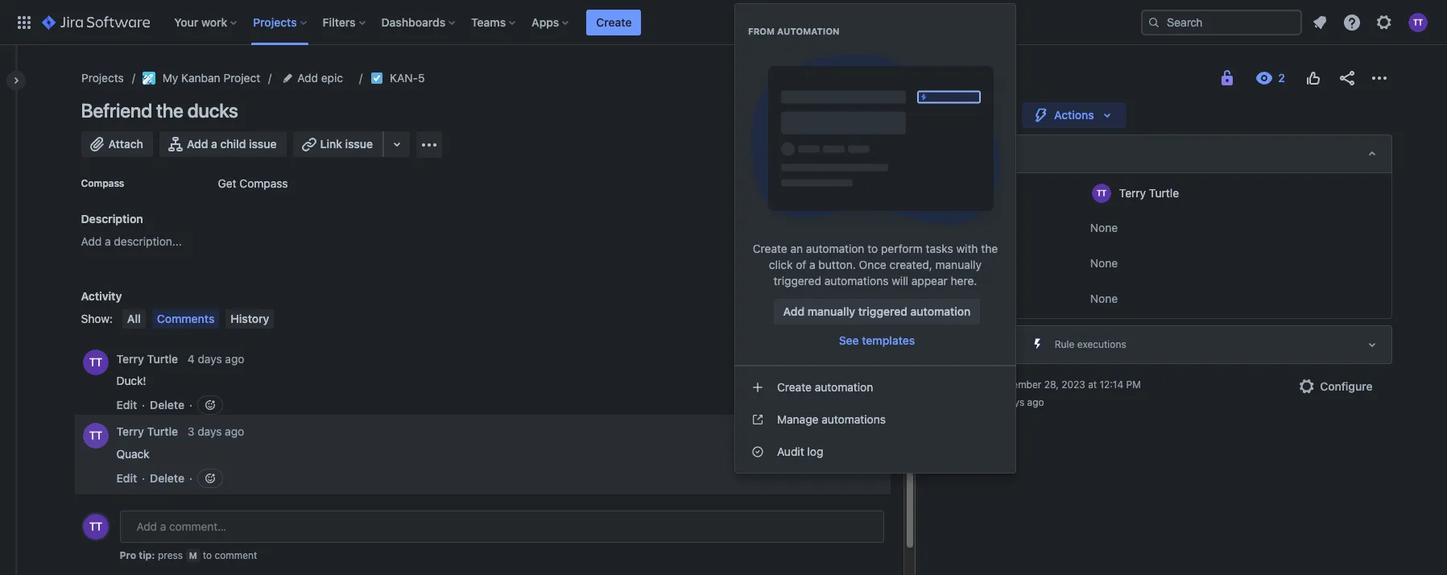 Task type: locate. For each thing, give the bounding box(es) containing it.
terry turtle down details element
[[1119, 186, 1179, 199]]

date
[[979, 257, 1000, 269], [974, 292, 995, 304]]

automation
[[806, 242, 865, 255], [911, 304, 971, 318], [815, 380, 873, 394]]

days down add reaction image
[[198, 425, 222, 439]]

activity
[[81, 289, 122, 303]]

2 vertical spatial days
[[198, 425, 222, 439]]

create up click
[[753, 242, 788, 255]]

2 issue from the left
[[345, 137, 373, 151]]

search image
[[1148, 16, 1161, 29]]

1 none from the top
[[1090, 221, 1118, 234]]

a right of
[[810, 258, 816, 271]]

1 vertical spatial the
[[981, 242, 998, 255]]

to inside create an automation to perform tasks with the click of a button. once created, manually triggered automations will appear here.
[[868, 242, 878, 255]]

delete button
[[150, 397, 184, 413], [150, 470, 184, 486]]

automation up manage automations at bottom right
[[815, 380, 873, 394]]

add a description...
[[81, 234, 182, 248]]

ago for 3 days ago
[[225, 425, 244, 439]]

0 vertical spatial turtle
[[1149, 186, 1179, 199]]

add
[[297, 71, 318, 85], [187, 137, 208, 151], [81, 234, 102, 248], [783, 304, 805, 318]]

1 vertical spatial date
[[974, 292, 995, 304]]

3 none from the top
[[1090, 292, 1118, 305]]

1 vertical spatial turtle
[[147, 352, 178, 365]]

ducks
[[187, 99, 238, 122]]

press
[[158, 549, 183, 561]]

automation down due date
[[954, 337, 1016, 351]]

2 vertical spatial a
[[810, 258, 816, 271]]

0 horizontal spatial manually
[[808, 304, 855, 318]]

to up once
[[868, 242, 878, 255]]

0 vertical spatial 3
[[995, 396, 1001, 408]]

to right m
[[203, 549, 212, 561]]

automation down appear
[[911, 304, 971, 318]]

0 vertical spatial to
[[868, 242, 878, 255]]

terry turtle up duck!
[[116, 352, 178, 365]]

log
[[807, 445, 823, 458]]

edit button
[[116, 397, 137, 413], [116, 470, 137, 486]]

oldest
[[799, 312, 834, 325]]

projects up befriend
[[81, 71, 123, 85]]

automations down once
[[825, 274, 889, 288]]

0 vertical spatial automation
[[806, 242, 865, 255]]

automations inside group
[[822, 412, 886, 426]]

an
[[791, 242, 803, 255]]

1 issue from the left
[[249, 137, 277, 151]]

automations down create automation link
[[822, 412, 886, 426]]

create right apps popup button
[[596, 15, 632, 29]]

terry turtle up quack
[[116, 425, 178, 439]]

add left child
[[187, 137, 208, 151]]

triggered inside create an automation to perform tasks with the click of a button. once created, manually triggered automations will appear here.
[[774, 274, 822, 288]]

0 vertical spatial edit
[[116, 398, 137, 412]]

dashboards
[[381, 15, 446, 29]]

description
[[81, 212, 143, 226]]

2 vertical spatial create
[[777, 380, 812, 394]]

issue
[[249, 137, 277, 151], [345, 137, 373, 151]]

1 vertical spatial automation
[[954, 337, 1016, 351]]

2 delete button from the top
[[150, 470, 184, 486]]

automation right from
[[777, 26, 840, 36]]

1 vertical spatial edit
[[116, 471, 137, 485]]

2 vertical spatial turtle
[[147, 425, 178, 439]]

1 vertical spatial delete button
[[150, 470, 184, 486]]

0 horizontal spatial 3
[[188, 425, 194, 439]]

a down description
[[105, 234, 111, 248]]

dashboards button
[[377, 9, 462, 35]]

0 vertical spatial manually
[[936, 258, 982, 271]]

1 vertical spatial terry turtle
[[116, 352, 178, 365]]

issue right link
[[345, 137, 373, 151]]

0 horizontal spatial projects
[[81, 71, 123, 85]]

turtle left the 4
[[147, 352, 178, 365]]

m
[[189, 550, 197, 561]]

none for due date
[[1090, 292, 1118, 305]]

get compass
[[218, 176, 288, 190]]

edit down quack
[[116, 471, 137, 485]]

2 vertical spatial terry
[[116, 425, 144, 439]]

1 edit from the top
[[116, 398, 137, 412]]

ago down 4 days ago
[[225, 425, 244, 439]]

ago
[[225, 352, 244, 365], [1027, 396, 1044, 408], [225, 425, 244, 439]]

add down of
[[783, 304, 805, 318]]

create up manage
[[777, 380, 812, 394]]

1 horizontal spatial the
[[981, 242, 998, 255]]

1 vertical spatial none
[[1090, 256, 1118, 270]]

your profile and settings image
[[1409, 12, 1428, 32]]

triggered up templates at the bottom right of page
[[858, 304, 908, 318]]

0 vertical spatial a
[[211, 137, 217, 151]]

your work button
[[169, 9, 243, 35]]

1 horizontal spatial automation
[[954, 337, 1016, 351]]

automation element
[[943, 325, 1392, 364]]

0 vertical spatial terry turtle
[[1119, 186, 1179, 199]]

0 vertical spatial the
[[156, 99, 183, 122]]

1 vertical spatial delete
[[150, 471, 184, 485]]

1 delete button from the top
[[150, 397, 184, 413]]

terry down details element
[[1119, 186, 1146, 199]]

0 vertical spatial delete
[[150, 398, 184, 412]]

create inside button
[[596, 15, 632, 29]]

1 vertical spatial a
[[105, 234, 111, 248]]

projects inside popup button
[[253, 15, 297, 29]]

delete for duck!
[[150, 398, 184, 412]]

see templates
[[839, 333, 915, 347]]

apps
[[532, 15, 559, 29]]

3
[[995, 396, 1001, 408], [188, 425, 194, 439]]

ago down the september on the right bottom of page
[[1027, 396, 1044, 408]]

share image
[[1337, 68, 1357, 88]]

add down description
[[81, 234, 102, 248]]

manually up see
[[808, 304, 855, 318]]

1 vertical spatial terry
[[116, 352, 144, 365]]

2 vertical spatial ago
[[225, 425, 244, 439]]

add inside button
[[187, 137, 208, 151]]

a for child
[[211, 137, 217, 151]]

group
[[735, 365, 1016, 473]]

0 horizontal spatial compass
[[81, 177, 124, 189]]

2 edit from the top
[[116, 471, 137, 485]]

delete button left add reaction image
[[150, 397, 184, 413]]

1 horizontal spatial triggered
[[858, 304, 908, 318]]

3 down the september on the right bottom of page
[[995, 396, 1001, 408]]

1 horizontal spatial to
[[868, 242, 878, 255]]

create for create automation
[[777, 380, 812, 394]]

0 vertical spatial automations
[[825, 274, 889, 288]]

add epic
[[297, 71, 343, 85]]

add for add a child issue
[[187, 137, 208, 151]]

a
[[211, 137, 217, 151], [105, 234, 111, 248], [810, 258, 816, 271]]

from automation group
[[735, 9, 1016, 360]]

3 down the 4
[[188, 425, 194, 439]]

0 vertical spatial triggered
[[774, 274, 822, 288]]

delete
[[150, 398, 184, 412], [150, 471, 184, 485]]

ago for 4 days ago
[[225, 352, 244, 365]]

0 vertical spatial days
[[198, 352, 222, 365]]

delete button left add reaction icon
[[150, 470, 184, 486]]

sidebar navigation image
[[0, 64, 35, 97]]

1 vertical spatial days
[[1003, 396, 1025, 408]]

ago inside september 28, 2023 at 12:14 pm 3 days ago
[[1027, 396, 1044, 408]]

a inside button
[[211, 137, 217, 151]]

1 vertical spatial projects
[[81, 71, 123, 85]]

date for due date
[[974, 292, 995, 304]]

add app image
[[420, 135, 439, 154]]

pro tip: press m to comment
[[120, 549, 257, 561]]

edit for quack
[[116, 471, 137, 485]]

0 horizontal spatial a
[[105, 234, 111, 248]]

projects
[[253, 15, 297, 29], [81, 71, 123, 85]]

banner
[[0, 0, 1447, 45]]

1 vertical spatial edit button
[[116, 470, 137, 486]]

delete left add reaction image
[[150, 398, 184, 412]]

a left child
[[211, 137, 217, 151]]

add reaction image
[[204, 399, 217, 412]]

none
[[1090, 221, 1118, 234], [1090, 256, 1118, 270], [1090, 292, 1118, 305]]

0 vertical spatial edit button
[[116, 397, 137, 413]]

comments
[[157, 312, 215, 325]]

see templates link
[[829, 328, 925, 354]]

0 horizontal spatial triggered
[[774, 274, 822, 288]]

history button
[[226, 309, 274, 329]]

compass up description
[[81, 177, 124, 189]]

manage
[[777, 412, 819, 426]]

days
[[198, 352, 222, 365], [1003, 396, 1025, 408], [198, 425, 222, 439]]

1 vertical spatial create
[[753, 242, 788, 255]]

2 edit button from the top
[[116, 470, 137, 486]]

manually up here.
[[936, 258, 982, 271]]

manually
[[936, 258, 982, 271], [808, 304, 855, 318]]

date right start
[[979, 257, 1000, 269]]

automation up button.
[[806, 242, 865, 255]]

0 horizontal spatial automation
[[777, 26, 840, 36]]

days right the 4
[[198, 352, 222, 365]]

edit button down duck!
[[116, 397, 137, 413]]

add for add a description...
[[81, 234, 102, 248]]

issue right child
[[249, 137, 277, 151]]

the up start date
[[981, 242, 998, 255]]

create for create
[[596, 15, 632, 29]]

edit down duck!
[[116, 398, 137, 412]]

projects link
[[81, 68, 123, 88]]

terry
[[1119, 186, 1146, 199], [116, 352, 144, 365], [116, 425, 144, 439]]

delete left add reaction icon
[[150, 471, 184, 485]]

0 vertical spatial ago
[[225, 352, 244, 365]]

configure
[[1320, 379, 1373, 393]]

1 vertical spatial automations
[[822, 412, 886, 426]]

1 edit button from the top
[[116, 397, 137, 413]]

0 horizontal spatial the
[[156, 99, 183, 122]]

terry turtle
[[1119, 186, 1179, 199], [116, 352, 178, 365], [116, 425, 178, 439]]

duck!
[[116, 374, 146, 387]]

comment
[[215, 549, 257, 561]]

add for add manually triggered automation
[[783, 304, 805, 318]]

create for create an automation to perform tasks with the click of a button. once created, manually triggered automations will appear here.
[[753, 242, 788, 255]]

1 horizontal spatial projects
[[253, 15, 297, 29]]

0 vertical spatial projects
[[253, 15, 297, 29]]

start date pin to top. only you can see pinned fields. image
[[1016, 257, 1029, 270]]

0 vertical spatial automation
[[777, 26, 840, 36]]

profile image of terry turtle image
[[83, 514, 108, 540]]

turtle down details element
[[1149, 186, 1179, 199]]

quack
[[116, 447, 149, 461]]

the down my
[[156, 99, 183, 122]]

1 horizontal spatial issue
[[345, 137, 373, 151]]

actions button
[[1022, 102, 1127, 128]]

edit for duck!
[[116, 398, 137, 412]]

start
[[954, 257, 977, 269]]

automation
[[777, 26, 840, 36], [954, 337, 1016, 351]]

turtle up quack
[[147, 425, 178, 439]]

compass right the get
[[240, 176, 288, 190]]

apps button
[[527, 9, 575, 35]]

0 vertical spatial delete button
[[150, 397, 184, 413]]

terry up duck!
[[116, 352, 144, 365]]

2 delete from the top
[[150, 471, 184, 485]]

here.
[[951, 274, 977, 288]]

group containing create automation
[[735, 365, 1016, 473]]

1 horizontal spatial 3
[[995, 396, 1001, 408]]

befriend the ducks
[[81, 99, 238, 122]]

1 delete from the top
[[150, 398, 184, 412]]

1 horizontal spatial compass
[[240, 176, 288, 190]]

date right due
[[974, 292, 995, 304]]

my kanban project link
[[143, 68, 260, 88]]

add inside from automation group
[[783, 304, 805, 318]]

0 vertical spatial date
[[979, 257, 1000, 269]]

days for 4 days ago
[[198, 352, 222, 365]]

0 horizontal spatial issue
[[249, 137, 277, 151]]

the
[[156, 99, 183, 122], [981, 242, 998, 255]]

days down the september on the right bottom of page
[[1003, 396, 1025, 408]]

triggered down of
[[774, 274, 822, 288]]

once
[[859, 258, 887, 271]]

2 vertical spatial terry turtle
[[116, 425, 178, 439]]

1 horizontal spatial manually
[[936, 258, 982, 271]]

0 vertical spatial none
[[1090, 221, 1118, 234]]

terry up quack
[[116, 425, 144, 439]]

compass
[[240, 176, 288, 190], [81, 177, 124, 189]]

2 vertical spatial none
[[1090, 292, 1118, 305]]

2 horizontal spatial a
[[810, 258, 816, 271]]

create inside create an automation to perform tasks with the click of a button. once created, manually triggered automations will appear here.
[[753, 242, 788, 255]]

add left epic
[[297, 71, 318, 85]]

vote options: no one has voted for this issue yet. image
[[1304, 68, 1323, 88]]

turtle
[[1149, 186, 1179, 199], [147, 352, 178, 365], [147, 425, 178, 439]]

edit button down quack
[[116, 470, 137, 486]]

1 vertical spatial triggered
[[858, 304, 908, 318]]

settings image
[[1375, 12, 1394, 32]]

to
[[868, 242, 878, 255], [203, 549, 212, 561]]

1 vertical spatial to
[[203, 549, 212, 561]]

projects right work
[[253, 15, 297, 29]]

automation inside group
[[777, 26, 840, 36]]

primary element
[[10, 0, 1141, 45]]

project
[[223, 71, 260, 85]]

create inside group
[[777, 380, 812, 394]]

terry turtle for 4 days ago
[[116, 352, 178, 365]]

menu
[[735, 4, 1016, 473]]

0 vertical spatial create
[[596, 15, 632, 29]]

assignee
[[954, 186, 996, 198]]

days inside september 28, 2023 at 12:14 pm 3 days ago
[[1003, 396, 1025, 408]]

jira software image
[[42, 12, 150, 32], [42, 12, 150, 32]]

add inside popup button
[[297, 71, 318, 85]]

1 vertical spatial ago
[[1027, 396, 1044, 408]]

ago down history button
[[225, 352, 244, 365]]

menu bar
[[119, 309, 277, 329]]

1 horizontal spatial a
[[211, 137, 217, 151]]



Task type: vqa. For each thing, say whether or not it's contained in the screenshot.
topmost triggered
yes



Task type: describe. For each thing, give the bounding box(es) containing it.
from
[[748, 26, 775, 36]]

first
[[837, 312, 858, 325]]

banner containing your work
[[0, 0, 1447, 45]]

filters button
[[318, 9, 372, 35]]

see
[[839, 333, 859, 347]]

templates
[[862, 333, 915, 347]]

1 vertical spatial manually
[[808, 304, 855, 318]]

work
[[201, 15, 227, 29]]

your work
[[174, 15, 227, 29]]

create automation
[[777, 380, 873, 394]]

task image
[[370, 72, 383, 85]]

2 none from the top
[[1090, 256, 1118, 270]]

link issue button
[[293, 131, 384, 157]]

2023
[[1062, 379, 1086, 391]]

with
[[956, 242, 978, 255]]

create automation link
[[735, 371, 1016, 404]]

link web pages and more image
[[387, 135, 407, 154]]

projects for 'projects' link
[[81, 71, 123, 85]]

oldest first button
[[789, 309, 884, 329]]

edit button for duck!
[[116, 397, 137, 413]]

date for start date
[[979, 257, 1000, 269]]

add for add epic
[[297, 71, 318, 85]]

0 horizontal spatial to
[[203, 549, 212, 561]]

1 vertical spatial automation
[[911, 304, 971, 318]]

12:14
[[1100, 379, 1124, 391]]

rule executions
[[1055, 338, 1127, 350]]

projects for projects popup button
[[253, 15, 297, 29]]

terry for 4 days ago
[[116, 352, 144, 365]]

terry for 3 days ago
[[116, 425, 144, 439]]

edit button for quack
[[116, 470, 137, 486]]

click
[[769, 258, 793, 271]]

add manually triggered automation
[[783, 304, 971, 318]]

due date
[[954, 292, 995, 304]]

my kanban project
[[162, 71, 260, 85]]

create button
[[587, 9, 642, 35]]

link
[[320, 137, 342, 151]]

pm
[[1126, 379, 1141, 391]]

at
[[1088, 379, 1097, 391]]

labels
[[954, 221, 984, 234]]

befriend
[[81, 99, 152, 122]]

september
[[992, 379, 1042, 391]]

automations inside create an automation to perform tasks with the click of a button. once created, manually triggered automations will appear here.
[[825, 274, 889, 288]]

appear
[[912, 274, 948, 288]]

configure link
[[1288, 374, 1383, 399]]

none for labels
[[1090, 221, 1118, 234]]

of
[[796, 258, 806, 271]]

attach
[[108, 137, 143, 151]]

rule
[[1055, 338, 1075, 350]]

add reaction image
[[204, 472, 217, 485]]

all
[[127, 312, 141, 325]]

appswitcher icon image
[[14, 12, 34, 32]]

4
[[188, 352, 195, 365]]

Search field
[[1141, 9, 1302, 35]]

tip:
[[139, 549, 155, 561]]

28,
[[1044, 379, 1059, 391]]

epic
[[321, 71, 343, 85]]

Add a comment… field
[[120, 511, 884, 543]]

your
[[174, 15, 198, 29]]

audit
[[777, 445, 804, 458]]

kan-
[[389, 71, 418, 85]]

september 28, 2023 at 12:14 pm 3 days ago
[[992, 379, 1141, 408]]

0 vertical spatial terry
[[1119, 186, 1146, 199]]

executions
[[1077, 338, 1127, 350]]

menu bar containing all
[[119, 309, 277, 329]]

add manually triggered automation link
[[774, 299, 980, 325]]

delete button for duck!
[[150, 397, 184, 413]]

copy link to issue image
[[421, 71, 434, 84]]

created,
[[890, 258, 933, 271]]

history
[[231, 312, 269, 325]]

teams
[[471, 15, 506, 29]]

perform
[[881, 242, 923, 255]]

newest first image
[[862, 313, 875, 325]]

details element
[[943, 135, 1392, 173]]

manually inside create an automation to perform tasks with the click of a button. once created, manually triggered automations will appear here.
[[936, 258, 982, 271]]

attach button
[[81, 131, 153, 157]]

child
[[220, 137, 246, 151]]

filters
[[323, 15, 356, 29]]

delete for quack
[[150, 471, 184, 485]]

link issue
[[320, 137, 373, 151]]

2 vertical spatial automation
[[815, 380, 873, 394]]

button.
[[819, 258, 856, 271]]

tasks
[[926, 242, 953, 255]]

manage automations link
[[735, 404, 1016, 436]]

get
[[218, 176, 236, 190]]

projects button
[[248, 9, 313, 35]]

4 days ago
[[188, 352, 244, 365]]

kan-5 link
[[389, 68, 425, 88]]

turtle for 4 days ago
[[147, 352, 178, 365]]

description...
[[114, 234, 182, 248]]

3 inside september 28, 2023 at 12:14 pm 3 days ago
[[995, 396, 1001, 408]]

automation inside create an automation to perform tasks with the click of a button. once created, manually triggered automations will appear here.
[[806, 242, 865, 255]]

show:
[[81, 312, 113, 325]]

delete button for quack
[[150, 470, 184, 486]]

actions image
[[1370, 68, 1389, 88]]

add a child issue button
[[159, 131, 286, 157]]

oldest first
[[799, 312, 858, 325]]

audit log link
[[735, 436, 1016, 468]]

audit log
[[777, 445, 823, 458]]

create an automation to perform tasks with the click of a button. once created, manually triggered automations will appear here.
[[753, 242, 998, 288]]

days for 3 days ago
[[198, 425, 222, 439]]

my kanban project image
[[143, 72, 156, 85]]

from automation
[[748, 26, 840, 36]]

terry turtle for 3 days ago
[[116, 425, 178, 439]]

notifications image
[[1310, 12, 1330, 32]]

the inside create an automation to perform tasks with the click of a button. once created, manually triggered automations will appear here.
[[981, 242, 998, 255]]

comments button
[[152, 309, 219, 329]]

1 vertical spatial 3
[[188, 425, 194, 439]]

menu containing create an automation to perform tasks with the click of a button. once created, manually triggered automations will appear here.
[[735, 4, 1016, 473]]

will
[[892, 274, 909, 288]]

a inside create an automation to perform tasks with the click of a button. once created, manually triggered automations will appear here.
[[810, 258, 816, 271]]

help image
[[1343, 12, 1362, 32]]

actions
[[1054, 108, 1094, 122]]

kanban
[[181, 71, 220, 85]]

a for description...
[[105, 234, 111, 248]]

add epic button
[[279, 68, 348, 88]]

start date
[[954, 257, 1000, 269]]

due
[[954, 292, 972, 304]]

3 days ago
[[188, 425, 244, 439]]

turtle for 3 days ago
[[147, 425, 178, 439]]



